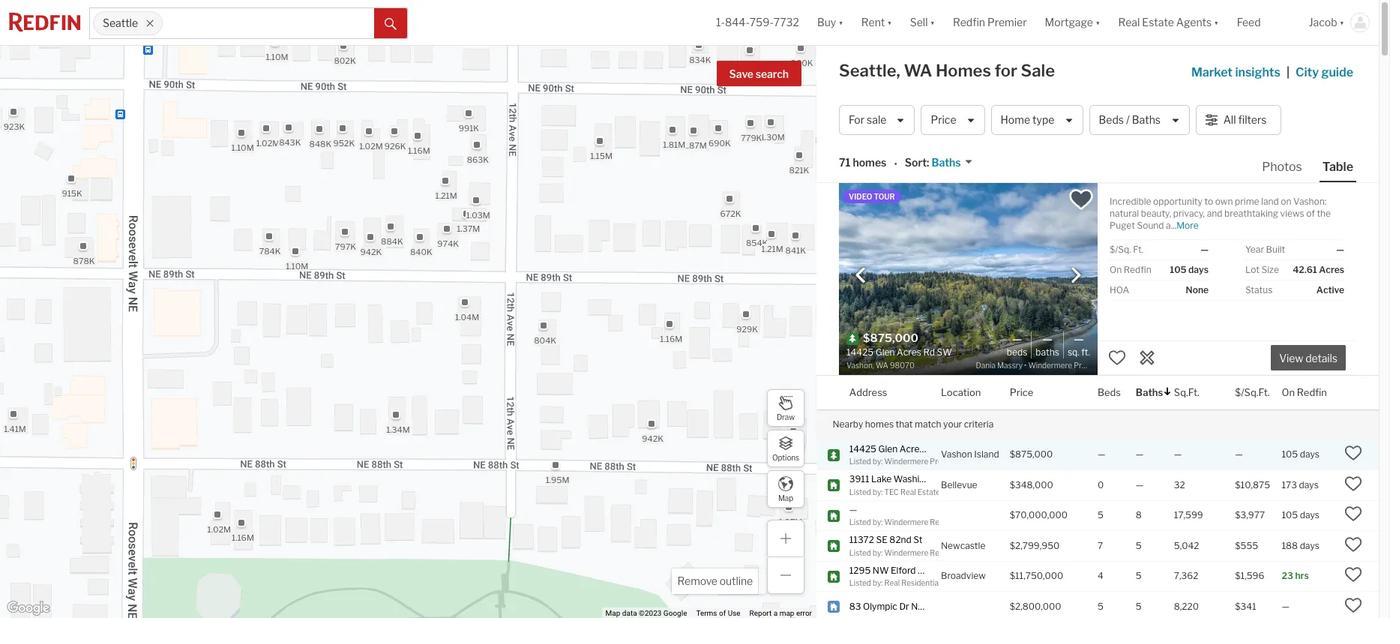Task type: describe. For each thing, give the bounding box(es) containing it.
terms
[[696, 609, 718, 617]]

address
[[850, 386, 888, 398]]

821k
[[789, 165, 809, 175]]

mortgage ▾ button
[[1045, 0, 1101, 45]]

favorite button image
[[1069, 187, 1094, 212]]

$/sq.ft. button
[[1236, 376, 1270, 409]]

▾ for buy ▾
[[839, 16, 844, 29]]

▾ for rent ▾
[[888, 16, 892, 29]]

863k
[[467, 154, 489, 164]]

estate/east inside — listed by: windermere real estate/east
[[948, 518, 988, 527]]

0 vertical spatial 942k
[[360, 246, 382, 257]]

tour
[[874, 192, 895, 201]]

1 horizontal spatial ft.
[[1134, 244, 1144, 255]]

mortgage
[[1045, 16, 1094, 29]]

$70,000,000
[[1010, 510, 1068, 521]]

table
[[1323, 160, 1354, 174]]

photos button
[[1260, 159, 1320, 181]]

mortgage ▾
[[1045, 16, 1101, 29]]

type
[[1033, 114, 1055, 126]]

•
[[895, 157, 898, 170]]

83 olympic dr nw
[[850, 601, 928, 612]]

home
[[1001, 114, 1031, 126]]

5 down 4
[[1098, 601, 1104, 612]]

map for map
[[779, 493, 794, 502]]

days for —
[[1301, 449, 1320, 460]]

1 horizontal spatial baths button
[[1136, 376, 1173, 409]]

seattle,
[[839, 61, 901, 80]]

status
[[1246, 284, 1273, 296]]

by: inside 11372 se 82nd st listed by: windermere real estate/east
[[873, 548, 883, 557]]

844-
[[725, 16, 750, 29]]

2 by: from the top
[[873, 487, 883, 496]]

for sale button
[[839, 105, 916, 135]]

— inside "— beds"
[[1013, 332, 1023, 346]]

a...
[[1167, 220, 1177, 231]]

incredible
[[1110, 196, 1152, 207]]

0 vertical spatial 1.10m
[[265, 51, 288, 62]]

all filters
[[1224, 114, 1267, 126]]

1.21m for 1.21m 1.37m
[[435, 190, 457, 200]]

1 vertical spatial nw
[[912, 601, 928, 612]]

market insights | city guide
[[1192, 65, 1354, 80]]

1 vertical spatial 1.16m
[[660, 333, 682, 344]]

baths right the :
[[932, 156, 961, 169]]

©2023
[[639, 609, 662, 617]]

/
[[1127, 114, 1130, 126]]

redfin premier button
[[944, 0, 1036, 45]]

all filters button
[[1196, 105, 1282, 135]]

1 vertical spatial redfin
[[1124, 264, 1152, 275]]

— inside — baths
[[1043, 332, 1053, 346]]

hrs
[[1296, 570, 1310, 582]]

sell ▾ button
[[901, 0, 944, 45]]

newcastle
[[941, 540, 986, 551]]

real inside 11372 se 82nd st listed by: windermere real estate/east
[[930, 548, 946, 557]]

listed inside 1295 nw elford dr listed by: real residential broadview
[[850, 578, 872, 587]]

ft. inside — sq. ft.
[[1082, 346, 1091, 358]]

homes for 71
[[853, 156, 887, 169]]

2 horizontal spatial 1.02m
[[359, 140, 383, 151]]

71
[[839, 156, 851, 169]]

windermere inside "14425 glen acres rd sw listed by: windermere professional prtnrs"
[[885, 457, 929, 466]]

7
[[1098, 540, 1104, 551]]

rent
[[862, 16, 885, 29]]

sq.ft.
[[1175, 386, 1200, 398]]

more link
[[1177, 220, 1199, 231]]

home type
[[1001, 114, 1055, 126]]

1295
[[850, 564, 871, 576]]

map button
[[767, 470, 805, 508]]

windermere inside 11372 se 82nd st listed by: windermere real estate/east
[[885, 548, 929, 557]]

remove outline
[[678, 575, 753, 587]]

remove
[[678, 575, 718, 587]]

view details link
[[1272, 344, 1347, 371]]

14425
[[850, 443, 877, 454]]

173 days
[[1282, 479, 1319, 491]]

homes for nearby
[[866, 418, 894, 430]]

sq.ft. button
[[1175, 376, 1200, 409]]

rent ▾ button
[[862, 0, 892, 45]]

to
[[1205, 196, 1214, 207]]

on
[[1281, 196, 1292, 207]]

915k
[[62, 188, 82, 198]]

redfin inside button
[[1298, 386, 1328, 398]]

3 favorite this home image from the top
[[1345, 596, 1363, 614]]

1.03m
[[466, 210, 490, 221]]

7732
[[774, 16, 800, 29]]

by: inside 1295 nw elford dr listed by: real residential broadview
[[873, 578, 883, 587]]

days for $10,875
[[1300, 479, 1319, 491]]

market
[[1192, 65, 1233, 80]]

1 vertical spatial beds
[[1007, 346, 1028, 358]]

favorite button checkbox
[[1069, 187, 1094, 212]]

5 down 0 on the right bottom of the page
[[1098, 510, 1104, 521]]

guide
[[1322, 65, 1354, 80]]

days for $555
[[1301, 540, 1320, 551]]

173
[[1282, 479, 1298, 491]]

remove seattle image
[[145, 19, 154, 28]]

1 horizontal spatial price button
[[1010, 376, 1034, 409]]

1.21m for 1.21m
[[761, 243, 783, 254]]

prime
[[1236, 196, 1260, 207]]

1 vertical spatial on redfin
[[1282, 386, 1328, 398]]

x-out this home image
[[1139, 349, 1157, 367]]

$/sq.ft.
[[1236, 386, 1270, 398]]

price inside "button"
[[931, 114, 957, 126]]

draw button
[[767, 389, 805, 427]]

vashon island
[[941, 449, 1000, 460]]

puget
[[1110, 220, 1136, 231]]

0 vertical spatial 105 days
[[1170, 264, 1209, 275]]

real inside — listed by: windermere real estate/east
[[930, 518, 946, 527]]

criteria
[[965, 418, 994, 430]]

vashon:
[[1294, 196, 1327, 207]]

797k
[[335, 241, 356, 252]]

mortgage ▾ button
[[1036, 0, 1110, 45]]

0 horizontal spatial 1.16m
[[231, 532, 254, 543]]

105 for $3,977
[[1282, 510, 1299, 521]]

insights
[[1236, 65, 1281, 80]]

0 horizontal spatial price button
[[922, 105, 985, 135]]

8,220
[[1175, 601, 1200, 612]]

sort :
[[905, 156, 930, 169]]

105 days for —
[[1282, 449, 1320, 460]]

23
[[1282, 570, 1294, 582]]

view
[[1280, 352, 1304, 365]]

estate inside 'dropdown button'
[[1143, 16, 1175, 29]]

105 for —
[[1282, 449, 1299, 460]]

days for $3,977
[[1301, 510, 1320, 521]]

nw inside 1295 nw elford dr listed by: real residential broadview
[[873, 564, 889, 576]]

previous button image
[[854, 267, 869, 282]]

privacy,
[[1174, 208, 1206, 219]]

— beds
[[1007, 332, 1028, 358]]

— inside — sq. ft.
[[1074, 332, 1085, 346]]

video tour
[[849, 192, 895, 201]]

wa
[[904, 61, 933, 80]]

14425 glen acres rd sw listed by: windermere professional prtnrs
[[850, 443, 998, 466]]

1 horizontal spatial 1.16m
[[408, 145, 430, 155]]

city guide link
[[1296, 64, 1357, 82]]

802k
[[334, 55, 356, 66]]

land
[[1262, 196, 1280, 207]]

0 horizontal spatial baths button
[[930, 156, 973, 170]]

for sale
[[849, 114, 887, 126]]

jacob ▾
[[1310, 16, 1345, 29]]

video
[[849, 192, 873, 201]]

google
[[664, 609, 687, 617]]

▾ for jacob ▾
[[1340, 16, 1345, 29]]

favorite this home image for 23 hrs
[[1345, 566, 1363, 584]]

terms of use link
[[696, 609, 741, 617]]

804k
[[534, 335, 556, 345]]

$3,977
[[1236, 510, 1266, 521]]

1.41m
[[3, 424, 26, 434]]

opportunity
[[1154, 196, 1203, 207]]



Task type: locate. For each thing, give the bounding box(es) containing it.
2 vertical spatial 1.10m
[[286, 261, 308, 272]]

on down view
[[1282, 386, 1296, 398]]

3 listed from the top
[[850, 518, 872, 527]]

0 horizontal spatial estate
[[918, 487, 941, 496]]

23 hrs
[[1282, 570, 1310, 582]]

1 horizontal spatial 1.02m
[[256, 138, 280, 149]]

0 horizontal spatial 1.02m
[[207, 524, 231, 535]]

2 vertical spatial windermere
[[885, 548, 929, 557]]

1 horizontal spatial redfin
[[1124, 264, 1152, 275]]

homes left 'that'
[[866, 418, 894, 430]]

0 vertical spatial ft.
[[1134, 244, 1144, 255]]

estate/east up newcastle
[[948, 518, 988, 527]]

5 down 8
[[1136, 540, 1142, 551]]

the
[[1318, 208, 1332, 219]]

favorite this home image for $555
[[1345, 536, 1363, 554]]

1 vertical spatial 1.10m
[[231, 142, 254, 153]]

acres
[[1320, 264, 1345, 275], [900, 443, 925, 454]]

5
[[1098, 510, 1104, 521], [1136, 540, 1142, 551], [1136, 570, 1142, 582], [1098, 601, 1104, 612], [1136, 601, 1142, 612]]

nw down 'residential'
[[912, 601, 928, 612]]

homes inside 71 homes •
[[853, 156, 887, 169]]

▾ right rent
[[888, 16, 892, 29]]

listed down 14425
[[850, 457, 872, 466]]

1.21m left 841k
[[761, 243, 783, 254]]

on
[[1110, 264, 1122, 275], [1282, 386, 1296, 398]]

data
[[622, 609, 637, 617]]

105 up 173
[[1282, 449, 1299, 460]]

105 up 188
[[1282, 510, 1299, 521]]

ft. right $/sq.
[[1134, 244, 1144, 255]]

1 vertical spatial 105
[[1282, 449, 1299, 460]]

baths left sq.
[[1036, 346, 1060, 358]]

2 vertical spatial beds
[[1098, 386, 1122, 398]]

83
[[850, 601, 862, 612]]

1 vertical spatial estate/east
[[948, 548, 988, 557]]

beds for beds button
[[1098, 386, 1122, 398]]

real up 11372 se 82nd st listed by: windermere real estate/east
[[930, 518, 946, 527]]

5 listed from the top
[[850, 578, 872, 587]]

real right mortgage ▾
[[1119, 16, 1141, 29]]

▾ right agents
[[1215, 16, 1219, 29]]

4 listed from the top
[[850, 548, 872, 557]]

188
[[1282, 540, 1299, 551]]

105 days for $3,977
[[1282, 510, 1320, 521]]

search
[[756, 68, 789, 80]]

0 horizontal spatial 942k
[[360, 246, 382, 257]]

2 favorite this home image from the top
[[1345, 566, 1363, 584]]

natural
[[1110, 208, 1140, 219]]

105
[[1170, 264, 1187, 275], [1282, 449, 1299, 460], [1282, 510, 1299, 521]]

sq.
[[1068, 346, 1080, 358]]

beauty,
[[1142, 208, 1172, 219]]

days right 173
[[1300, 479, 1319, 491]]

4 ▾ from the left
[[1096, 16, 1101, 29]]

2 estate/east from the top
[[948, 548, 988, 557]]

0 vertical spatial homes
[[853, 156, 887, 169]]

0 vertical spatial baths button
[[930, 156, 973, 170]]

estate left inc.
[[918, 487, 941, 496]]

island
[[975, 449, 1000, 460]]

by: left tec
[[873, 487, 883, 496]]

of inside incredible opportunity to own prime land on vashon: natural beauty, privacy, and breathtaking views of the puget sound a...
[[1307, 208, 1316, 219]]

se
[[877, 534, 888, 545]]

0 horizontal spatial 1.21m
[[435, 190, 457, 200]]

1 vertical spatial favorite this home image
[[1345, 566, 1363, 584]]

of down vashon:
[[1307, 208, 1316, 219]]

923k
[[3, 121, 25, 131]]

2 vertical spatial redfin
[[1298, 386, 1328, 398]]

1 windermere from the top
[[885, 457, 929, 466]]

draw
[[777, 412, 795, 421]]

baths inside button
[[1133, 114, 1161, 126]]

2 windermere from the top
[[885, 518, 929, 527]]

of
[[1307, 208, 1316, 219], [719, 609, 726, 617]]

0 vertical spatial favorite this home image
[[1345, 475, 1363, 493]]

0 horizontal spatial ft.
[[1082, 346, 1091, 358]]

by: inside "14425 glen acres rd sw listed by: windermere professional prtnrs"
[[873, 457, 883, 466]]

favorite this home image for —
[[1345, 444, 1363, 462]]

1 vertical spatial windermere
[[885, 518, 929, 527]]

0 horizontal spatial price
[[931, 114, 957, 126]]

1 vertical spatial acres
[[900, 443, 925, 454]]

price button down "— beds"
[[1010, 376, 1034, 409]]

redfin down $/sq. ft.
[[1124, 264, 1152, 275]]

1-844-759-7732
[[716, 16, 800, 29]]

buy
[[818, 16, 837, 29]]

listed inside 11372 se 82nd st listed by: windermere real estate/east
[[850, 548, 872, 557]]

878k
[[73, 255, 95, 266]]

0 vertical spatial 1.16m
[[408, 145, 430, 155]]

homes
[[853, 156, 887, 169], [866, 418, 894, 430]]

1-
[[716, 16, 725, 29]]

on redfin down $/sq. ft.
[[1110, 264, 1152, 275]]

0 vertical spatial estate
[[1143, 16, 1175, 29]]

acres up active
[[1320, 264, 1345, 275]]

5 left '8,220' at right bottom
[[1136, 601, 1142, 612]]

beds for beds / baths
[[1099, 114, 1124, 126]]

2 listed from the top
[[850, 487, 872, 496]]

— inside — listed by: windermere real estate/east
[[850, 504, 858, 515]]

0 horizontal spatial nw
[[873, 564, 889, 576]]

ft. right sq.
[[1082, 346, 1091, 358]]

windermere up 82nd at the bottom right
[[885, 518, 929, 527]]

estate/east inside 11372 se 82nd st listed by: windermere real estate/east
[[948, 548, 988, 557]]

listed down 1295
[[850, 578, 872, 587]]

listed inside — listed by: windermere real estate/east
[[850, 518, 872, 527]]

report a map error link
[[750, 609, 812, 617]]

5 by: from the top
[[873, 578, 883, 587]]

0 horizontal spatial dr
[[900, 601, 910, 612]]

olympic
[[863, 601, 898, 612]]

baths right /
[[1133, 114, 1161, 126]]

5,042
[[1175, 540, 1200, 551]]

save search
[[730, 68, 789, 80]]

▾ inside 'dropdown button'
[[1215, 16, 1219, 29]]

redfin inside button
[[953, 16, 986, 29]]

nearby
[[833, 418, 864, 430]]

0 horizontal spatial of
[[719, 609, 726, 617]]

759-
[[750, 16, 774, 29]]

1 horizontal spatial acres
[[1320, 264, 1345, 275]]

1 horizontal spatial 1.21m
[[761, 243, 783, 254]]

address button
[[850, 376, 888, 409]]

11372
[[850, 534, 875, 545]]

glen
[[879, 443, 898, 454]]

windermere down 82nd at the bottom right
[[885, 548, 929, 557]]

map up 1.07m
[[779, 493, 794, 502]]

5 right 4
[[1136, 570, 1142, 582]]

on up the hoa
[[1110, 264, 1122, 275]]

view details button
[[1272, 345, 1347, 371]]

favorite this home image
[[1109, 349, 1127, 367], [1345, 444, 1363, 462], [1345, 505, 1363, 523], [1345, 536, 1363, 554]]

2 vertical spatial 105 days
[[1282, 510, 1320, 521]]

google image
[[4, 599, 53, 618]]

seattle, wa homes for sale
[[839, 61, 1056, 80]]

1 vertical spatial map
[[606, 609, 621, 617]]

dr right olympic
[[900, 601, 910, 612]]

estate left agents
[[1143, 16, 1175, 29]]

1 vertical spatial 1.21m
[[761, 243, 783, 254]]

listed down 11372 in the bottom of the page
[[850, 548, 872, 557]]

acres left rd
[[900, 443, 925, 454]]

942k
[[360, 246, 382, 257], [642, 433, 663, 444]]

0 horizontal spatial on
[[1110, 264, 1122, 275]]

1 estate/east from the top
[[948, 518, 988, 527]]

for
[[849, 114, 865, 126]]

submit search image
[[385, 18, 397, 30]]

1 horizontal spatial dr
[[918, 564, 928, 576]]

0 vertical spatial on
[[1110, 264, 1122, 275]]

1 by: from the top
[[873, 457, 883, 466]]

price down "— beds"
[[1010, 386, 1034, 398]]

1 listed from the top
[[850, 457, 872, 466]]

redfin left premier
[[953, 16, 986, 29]]

1 horizontal spatial on redfin
[[1282, 386, 1328, 398]]

by: down glen at bottom
[[873, 457, 883, 466]]

by: down the 1295 nw elford dr "link"
[[873, 578, 883, 587]]

listed up 11372 in the bottom of the page
[[850, 518, 872, 527]]

8
[[1136, 510, 1142, 521]]

view details
[[1280, 352, 1338, 365]]

2 vertical spatial favorite this home image
[[1345, 596, 1363, 614]]

real estate agents ▾
[[1119, 16, 1219, 29]]

1 horizontal spatial nw
[[912, 601, 928, 612]]

days up 188 days
[[1301, 510, 1320, 521]]

year built
[[1246, 244, 1286, 255]]

0 vertical spatial map
[[779, 493, 794, 502]]

baths button left sq.ft. button on the right bottom of page
[[1136, 376, 1173, 409]]

None search field
[[163, 8, 374, 38]]

1 vertical spatial price button
[[1010, 376, 1034, 409]]

by: up se at the right bottom of page
[[873, 518, 883, 527]]

▾ right the buy
[[839, 16, 844, 29]]

5 ▾ from the left
[[1215, 16, 1219, 29]]

on inside button
[[1282, 386, 1296, 398]]

1 ▾ from the left
[[839, 16, 844, 29]]

market insights link
[[1192, 49, 1281, 82]]

real inside 1295 nw elford dr listed by: real residential broadview
[[885, 578, 900, 587]]

active
[[1317, 284, 1345, 296]]

0 vertical spatial price button
[[922, 105, 985, 135]]

1 horizontal spatial of
[[1307, 208, 1316, 219]]

beds inside button
[[1099, 114, 1124, 126]]

0 vertical spatial dr
[[918, 564, 928, 576]]

1 vertical spatial on
[[1282, 386, 1296, 398]]

price button up the :
[[922, 105, 985, 135]]

buy ▾
[[818, 16, 844, 29]]

map
[[779, 493, 794, 502], [606, 609, 621, 617]]

real down the 1295 nw elford dr "link"
[[885, 578, 900, 587]]

real right tec
[[901, 487, 916, 496]]

779k
[[741, 133, 762, 143]]

windermere down 14425 glen acres rd sw link
[[885, 457, 929, 466]]

by: inside — listed by: windermere real estate/east
[[873, 518, 883, 527]]

premier
[[988, 16, 1027, 29]]

of left use
[[719, 609, 726, 617]]

listed
[[850, 457, 872, 466], [850, 487, 872, 496], [850, 518, 872, 527], [850, 548, 872, 557], [850, 578, 872, 587]]

st
[[914, 534, 923, 545]]

0 vertical spatial 1.21m
[[435, 190, 457, 200]]

estate/east up broadview
[[948, 548, 988, 557]]

0 vertical spatial price
[[931, 114, 957, 126]]

4 by: from the top
[[873, 548, 883, 557]]

0 horizontal spatial map
[[606, 609, 621, 617]]

105 days up none
[[1170, 264, 1209, 275]]

0 vertical spatial estate/east
[[948, 518, 988, 527]]

listed left tec
[[850, 487, 872, 496]]

1 vertical spatial estate
[[918, 487, 941, 496]]

0 vertical spatial beds
[[1099, 114, 1124, 126]]

— baths
[[1036, 332, 1060, 358]]

heading
[[847, 331, 969, 371]]

0 vertical spatial 105
[[1170, 264, 1187, 275]]

1.21m inside '1.21m 1.37m'
[[435, 190, 457, 200]]

0 horizontal spatial redfin
[[953, 16, 986, 29]]

dr
[[918, 564, 928, 576], [900, 601, 910, 612]]

0 horizontal spatial on redfin
[[1110, 264, 1152, 275]]

1 horizontal spatial on
[[1282, 386, 1296, 398]]

acres inside "14425 glen acres rd sw listed by: windermere professional prtnrs"
[[900, 443, 925, 454]]

baths button right sort
[[930, 156, 973, 170]]

$/sq.
[[1110, 244, 1132, 255]]

1.21m up 1.37m
[[435, 190, 457, 200]]

next button image
[[1069, 267, 1084, 282]]

3 windermere from the top
[[885, 548, 929, 557]]

1 vertical spatial price
[[1010, 386, 1034, 398]]

0 vertical spatial windermere
[[885, 457, 929, 466]]

photos
[[1263, 160, 1303, 174]]

▾
[[839, 16, 844, 29], [888, 16, 892, 29], [931, 16, 935, 29], [1096, 16, 1101, 29], [1215, 16, 1219, 29], [1340, 16, 1345, 29]]

favorite this home image for 173 days
[[1345, 475, 1363, 493]]

0 horizontal spatial acres
[[900, 443, 925, 454]]

by: down se at the right bottom of page
[[873, 548, 883, 557]]

listed inside "14425 glen acres rd sw listed by: windermere professional prtnrs"
[[850, 457, 872, 466]]

map region
[[0, 0, 894, 618]]

2 horizontal spatial 1.16m
[[660, 333, 682, 344]]

buy ▾ button
[[809, 0, 853, 45]]

2 vertical spatial 105
[[1282, 510, 1299, 521]]

dr up 'residential'
[[918, 564, 928, 576]]

hoa
[[1110, 284, 1130, 296]]

1 vertical spatial dr
[[900, 601, 910, 612]]

beds
[[1099, 114, 1124, 126], [1007, 346, 1028, 358], [1098, 386, 1122, 398]]

1 horizontal spatial map
[[779, 493, 794, 502]]

690k
[[708, 138, 731, 148]]

days right 188
[[1301, 540, 1320, 551]]

favorite this home image
[[1345, 475, 1363, 493], [1345, 566, 1363, 584], [1345, 596, 1363, 614]]

rd
[[927, 443, 938, 454]]

2 horizontal spatial redfin
[[1298, 386, 1328, 398]]

estate/east
[[948, 518, 988, 527], [948, 548, 988, 557]]

residential
[[902, 578, 941, 587]]

1 vertical spatial homes
[[866, 418, 894, 430]]

1.87m
[[683, 140, 707, 150]]

real up 1295 nw elford dr listed by: real residential broadview
[[930, 548, 946, 557]]

6 ▾ from the left
[[1340, 16, 1345, 29]]

1 vertical spatial 105 days
[[1282, 449, 1320, 460]]

sound
[[1138, 220, 1165, 231]]

3 ▾ from the left
[[931, 16, 935, 29]]

105 days up 173 days
[[1282, 449, 1320, 460]]

105 days up 188 days
[[1282, 510, 1320, 521]]

on redfin down view details
[[1282, 386, 1328, 398]]

— listed by: windermere real estate/east
[[850, 504, 988, 527]]

map for map data ©2023 google
[[606, 609, 621, 617]]

map left data
[[606, 609, 621, 617]]

1 horizontal spatial 942k
[[642, 433, 663, 444]]

1 vertical spatial baths button
[[1136, 376, 1173, 409]]

price
[[931, 114, 957, 126], [1010, 386, 1034, 398]]

▾ right mortgage
[[1096, 16, 1101, 29]]

days up none
[[1189, 264, 1209, 275]]

841k
[[785, 245, 806, 256]]

0 vertical spatial of
[[1307, 208, 1316, 219]]

1 horizontal spatial estate
[[1143, 16, 1175, 29]]

bellevue
[[941, 479, 978, 491]]

105 up none
[[1170, 264, 1187, 275]]

|
[[1287, 65, 1290, 80]]

▾ right sell
[[931, 16, 935, 29]]

1 vertical spatial ft.
[[1082, 346, 1091, 358]]

1 vertical spatial 942k
[[642, 433, 663, 444]]

windermere inside — listed by: windermere real estate/east
[[885, 518, 929, 527]]

days up 173 days
[[1301, 449, 1320, 460]]

848k
[[309, 138, 331, 149]]

price down seattle, wa homes for sale
[[931, 114, 957, 126]]

redfin down view details
[[1298, 386, 1328, 398]]

1 favorite this home image from the top
[[1345, 475, 1363, 493]]

photo of 14425 glen acres rd sw, vashon, wa 98070 image
[[839, 183, 1098, 375]]

▾ for sell ▾
[[931, 16, 935, 29]]

nw
[[873, 564, 889, 576], [912, 601, 928, 612]]

that
[[896, 418, 913, 430]]

3 by: from the top
[[873, 518, 883, 527]]

real inside 'dropdown button'
[[1119, 16, 1141, 29]]

and
[[1208, 208, 1223, 219]]

$341
[[1236, 601, 1257, 612]]

2 ▾ from the left
[[888, 16, 892, 29]]

baths down x-out this home image
[[1136, 386, 1164, 398]]

favorite this home image for $3,977
[[1345, 505, 1363, 523]]

1.61m
[[783, 441, 806, 452]]

0 vertical spatial redfin
[[953, 16, 986, 29]]

▾ right jacob
[[1340, 16, 1345, 29]]

0 vertical spatial nw
[[873, 564, 889, 576]]

map
[[780, 609, 795, 617]]

1295 nw elford dr listed by: real residential broadview
[[850, 564, 986, 587]]

map inside button
[[779, 493, 794, 502]]

nw right 1295
[[873, 564, 889, 576]]

▾ for mortgage ▾
[[1096, 16, 1101, 29]]

0 vertical spatial on redfin
[[1110, 264, 1152, 275]]

2 vertical spatial 1.16m
[[231, 532, 254, 543]]

0 vertical spatial acres
[[1320, 264, 1345, 275]]

elford
[[891, 564, 916, 576]]

1 horizontal spatial price
[[1010, 386, 1034, 398]]

1.81m
[[663, 139, 685, 149]]

homes right 71
[[853, 156, 887, 169]]

1.35m
[[740, 60, 764, 70]]

vashon
[[941, 449, 973, 460]]

1 vertical spatial of
[[719, 609, 726, 617]]

dr inside 1295 nw elford dr listed by: real residential broadview
[[918, 564, 928, 576]]



Task type: vqa. For each thing, say whether or not it's contained in the screenshot.
1st the 'sq' from the left
no



